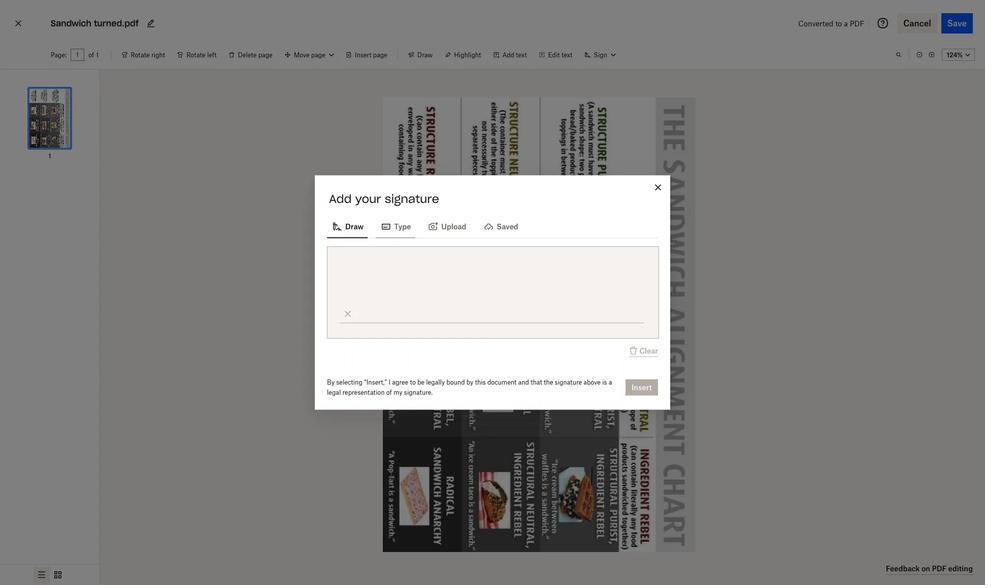 Task type: vqa. For each thing, say whether or not it's contained in the screenshot.
left
yes



Task type: describe. For each thing, give the bounding box(es) containing it.
legal
[[327, 389, 341, 397]]

that
[[531, 379, 543, 387]]

edit text
[[549, 51, 573, 59]]

sandwich
[[51, 18, 91, 28]]

0 vertical spatial to
[[836, 19, 843, 28]]

my
[[394, 389, 403, 397]]

tab list inside the add your signature dialog
[[327, 214, 659, 239]]

0 horizontal spatial 1
[[49, 152, 51, 160]]

edit text button
[[533, 47, 579, 63]]

right
[[152, 51, 165, 59]]

legally
[[427, 379, 445, 387]]

rotate for rotate right
[[131, 51, 150, 59]]

draw button
[[402, 47, 439, 63]]

add text
[[503, 51, 527, 59]]

add text button
[[488, 47, 533, 63]]

to inside by selecting "insert," i agree to be legally bound by this document and that the signature above is a legal representation of my signature.
[[410, 379, 416, 387]]

saved
[[497, 223, 519, 231]]

page 1. selected thumbnail preview element
[[17, 78, 82, 161]]

highlight button
[[439, 47, 488, 63]]

by selecting "insert," i agree to be legally bound by this document and that the signature above is a legal representation of my signature.
[[327, 379, 613, 397]]

page for insert page
[[373, 51, 388, 59]]

by
[[467, 379, 474, 387]]

bound
[[447, 379, 465, 387]]

type
[[394, 223, 411, 231]]

highlight
[[454, 51, 481, 59]]

delete page button
[[223, 47, 279, 63]]

your
[[356, 192, 382, 206]]

selecting
[[337, 379, 363, 387]]

add your signature
[[329, 192, 440, 206]]

Button to change sidebar list view to grid view radio
[[50, 568, 66, 584]]

add for add text
[[503, 51, 515, 59]]

representation
[[343, 389, 385, 397]]

"insert,"
[[364, 379, 387, 387]]

add for add your signature
[[329, 192, 352, 206]]



Task type: locate. For each thing, give the bounding box(es) containing it.
text inside button
[[516, 51, 527, 59]]

1 horizontal spatial a
[[845, 19, 849, 28]]

rotate left right
[[131, 51, 150, 59]]

page:
[[51, 51, 67, 59]]

1 horizontal spatial to
[[836, 19, 843, 28]]

0 horizontal spatial text
[[516, 51, 527, 59]]

to left be
[[410, 379, 416, 387]]

draw inside button
[[418, 51, 433, 59]]

by
[[327, 379, 335, 387]]

draw inside tab list
[[346, 223, 364, 231]]

turned.pdf
[[94, 18, 139, 28]]

rotate right button
[[116, 47, 171, 63]]

page for delete page
[[259, 51, 273, 59]]

signature inside by selecting "insert," i agree to be legally bound by this document and that the signature above is a legal representation of my signature.
[[555, 379, 582, 387]]

text right edit
[[562, 51, 573, 59]]

a inside by selecting "insert," i agree to be legally bound by this document and that the signature above is a legal representation of my signature.
[[609, 379, 613, 387]]

of
[[89, 51, 94, 59], [387, 389, 392, 397]]

0 vertical spatial draw
[[418, 51, 433, 59]]

1 horizontal spatial text
[[562, 51, 573, 59]]

page right delete
[[259, 51, 273, 59]]

a
[[845, 19, 849, 28], [609, 379, 613, 387]]

a right is
[[609, 379, 613, 387]]

rotate inside button
[[131, 51, 150, 59]]

signature
[[385, 192, 440, 206], [555, 379, 582, 387]]

1 horizontal spatial of
[[387, 389, 392, 397]]

1 page from the left
[[259, 51, 273, 59]]

of left my
[[387, 389, 392, 397]]

1 horizontal spatial page
[[373, 51, 388, 59]]

rotate inside "button"
[[187, 51, 206, 59]]

signature.
[[404, 389, 433, 397]]

left
[[207, 51, 217, 59]]

0 horizontal spatial page
[[259, 51, 273, 59]]

converted to a pdf
[[799, 19, 865, 28]]

0 horizontal spatial add
[[329, 192, 352, 206]]

sandwich turned.pdf
[[51, 18, 139, 28]]

edit
[[549, 51, 560, 59]]

None number field
[[76, 51, 79, 59]]

0 vertical spatial of
[[89, 51, 94, 59]]

tab list
[[327, 214, 659, 239]]

text inside "button"
[[562, 51, 573, 59]]

above
[[584, 379, 601, 387]]

0 vertical spatial add
[[503, 51, 515, 59]]

add
[[503, 51, 515, 59], [329, 192, 352, 206]]

delete
[[238, 51, 257, 59]]

to
[[836, 19, 843, 28], [410, 379, 416, 387]]

2 page from the left
[[373, 51, 388, 59]]

text left edit
[[516, 51, 527, 59]]

1 vertical spatial a
[[609, 379, 613, 387]]

draw for tab list containing draw
[[346, 223, 364, 231]]

delete page
[[238, 51, 273, 59]]

0 horizontal spatial draw
[[346, 223, 364, 231]]

1 horizontal spatial 1
[[96, 51, 99, 59]]

2 text from the left
[[562, 51, 573, 59]]

document
[[488, 379, 517, 387]]

signature right the
[[555, 379, 582, 387]]

insert page
[[355, 51, 388, 59]]

insert
[[355, 51, 372, 59]]

of inside by selecting "insert," i agree to be legally bound by this document and that the signature above is a legal representation of my signature.
[[387, 389, 392, 397]]

insert page button
[[340, 47, 394, 63]]

1 horizontal spatial add
[[503, 51, 515, 59]]

of down sandwich turned.pdf
[[89, 51, 94, 59]]

agree
[[393, 379, 409, 387]]

the
[[544, 379, 554, 387]]

pdf
[[851, 19, 865, 28]]

signature up type
[[385, 192, 440, 206]]

1 vertical spatial to
[[410, 379, 416, 387]]

rotate for rotate left
[[187, 51, 206, 59]]

be
[[418, 379, 425, 387]]

a left pdf
[[845, 19, 849, 28]]

1 vertical spatial draw
[[346, 223, 364, 231]]

add inside dialog
[[329, 192, 352, 206]]

of 1
[[89, 51, 99, 59]]

0 horizontal spatial rotate
[[131, 51, 150, 59]]

rotate left
[[187, 51, 217, 59]]

draw
[[418, 51, 433, 59], [346, 223, 364, 231]]

i
[[389, 379, 391, 387]]

1 vertical spatial add
[[329, 192, 352, 206]]

0 horizontal spatial signature
[[385, 192, 440, 206]]

add inside button
[[503, 51, 515, 59]]

text for edit text
[[562, 51, 573, 59]]

this
[[475, 379, 486, 387]]

rotate
[[131, 51, 150, 59], [187, 51, 206, 59]]

0 horizontal spatial a
[[609, 379, 613, 387]]

option group
[[0, 565, 100, 586]]

2 rotate from the left
[[187, 51, 206, 59]]

1 text from the left
[[516, 51, 527, 59]]

to left pdf
[[836, 19, 843, 28]]

page
[[259, 51, 273, 59], [373, 51, 388, 59]]

rotate right
[[131, 51, 165, 59]]

text for add text
[[516, 51, 527, 59]]

draw down your
[[346, 223, 364, 231]]

tab list containing draw
[[327, 214, 659, 239]]

draw left highlight button
[[418, 51, 433, 59]]

0 horizontal spatial to
[[410, 379, 416, 387]]

add your signature dialog
[[315, 176, 671, 410]]

1 vertical spatial of
[[387, 389, 392, 397]]

is
[[603, 379, 608, 387]]

1 horizontal spatial rotate
[[187, 51, 206, 59]]

0 vertical spatial a
[[845, 19, 849, 28]]

rotate left button
[[171, 47, 223, 63]]

upload
[[442, 223, 467, 231]]

0 horizontal spatial of
[[89, 51, 94, 59]]

text
[[516, 51, 527, 59], [562, 51, 573, 59]]

and
[[519, 379, 530, 387]]

1
[[96, 51, 99, 59], [49, 152, 51, 160]]

add left your
[[329, 192, 352, 206]]

cancel image
[[12, 15, 24, 32]]

1 vertical spatial 1
[[49, 152, 51, 160]]

1 horizontal spatial draw
[[418, 51, 433, 59]]

Button to change sidebar grid view to list view radio
[[34, 568, 50, 584]]

draw for draw button
[[418, 51, 433, 59]]

1 rotate from the left
[[131, 51, 150, 59]]

0 vertical spatial 1
[[96, 51, 99, 59]]

converted
[[799, 19, 834, 28]]

page right insert
[[373, 51, 388, 59]]

add right highlight
[[503, 51, 515, 59]]

0 vertical spatial signature
[[385, 192, 440, 206]]

rotate left left
[[187, 51, 206, 59]]

1 vertical spatial signature
[[555, 379, 582, 387]]

1 horizontal spatial signature
[[555, 379, 582, 387]]



